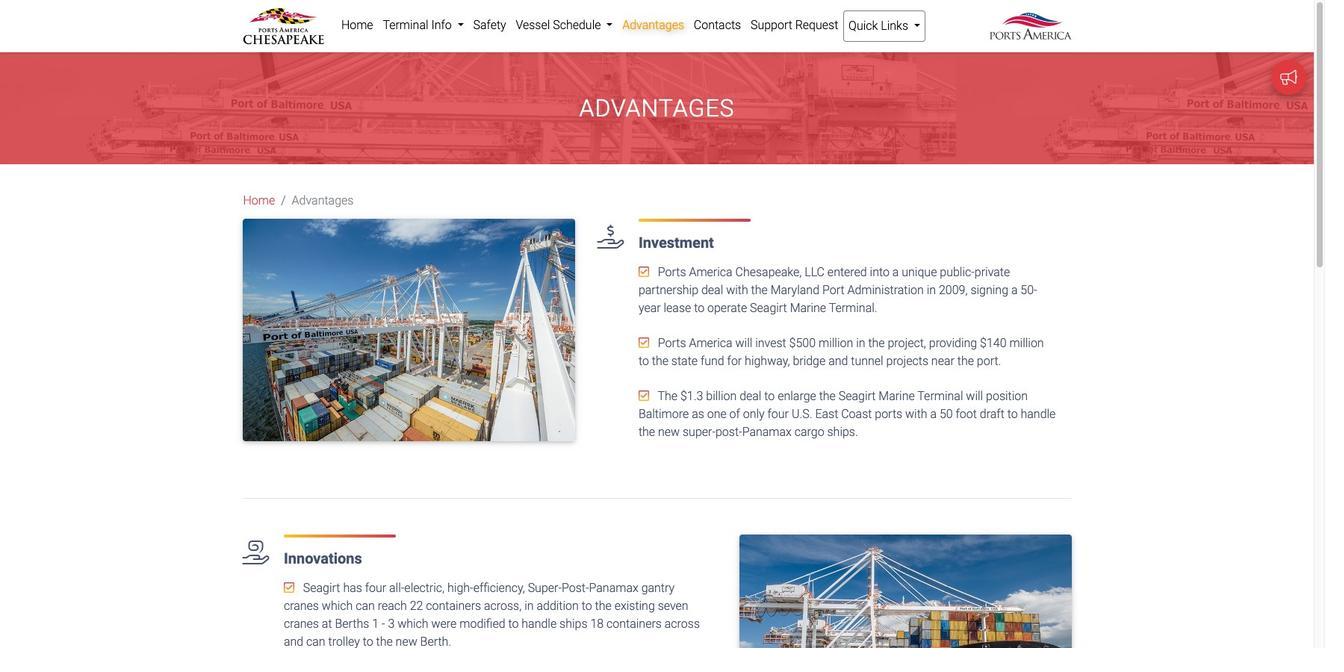 Task type: locate. For each thing, give the bounding box(es) containing it.
panamax inside "the $1.3 billion deal to enlarge the seagirt marine terminal will position baltimore as one of only four u.s. east coast ports with a 50 foot draft to handle the new super-post-panamax cargo ships."
[[743, 426, 792, 440]]

ports
[[658, 266, 687, 280], [658, 337, 687, 351]]

the
[[752, 284, 768, 298], [869, 337, 885, 351], [652, 355, 669, 369], [958, 355, 975, 369], [820, 390, 836, 404], [639, 426, 656, 440], [595, 600, 612, 614], [376, 636, 393, 649]]

cranes down innovations
[[284, 600, 319, 614]]

0 horizontal spatial containers
[[426, 600, 481, 614]]

check square image for ports america chesapeake, llc entered into a unique public-private partnership deal with the maryland port administration in 2009, signing a 50- year lease to operate seagirt marine terminal.
[[639, 266, 649, 278]]

check square image
[[639, 266, 649, 278], [639, 390, 649, 402]]

0 vertical spatial advantages
[[623, 18, 685, 32]]

home for home link to the left
[[243, 194, 275, 208]]

1 horizontal spatial in
[[857, 337, 866, 351]]

vessel schedule
[[516, 18, 604, 32]]

public-
[[940, 266, 975, 280]]

the $1.3 billion deal to enlarge the seagirt marine terminal will position baltimore as one of only four u.s. east coast ports with a 50 foot draft to handle the new super-post-panamax cargo ships.
[[639, 390, 1056, 440]]

0 horizontal spatial deal
[[702, 284, 724, 298]]

america inside ports america chesapeake, llc entered into a unique public-private partnership deal with the maryland port administration in 2009, signing a 50- year lease to operate seagirt marine terminal.
[[689, 266, 733, 280]]

operate
[[708, 301, 748, 316]]

0 vertical spatial containers
[[426, 600, 481, 614]]

0 vertical spatial panamax
[[743, 426, 792, 440]]

1 vertical spatial with
[[906, 408, 928, 422]]

in down 'super-'
[[525, 600, 534, 614]]

panamax down only
[[743, 426, 792, 440]]

ports america chesapeake, llc entered into a unique public-private partnership deal with the maryland port administration in 2009, signing a 50- year lease to operate seagirt marine terminal.
[[639, 266, 1038, 316]]

million right $140
[[1010, 337, 1045, 351]]

advantages inside advantages link
[[623, 18, 685, 32]]

new left berth.
[[396, 636, 418, 649]]

america inside ports america will invest $500 million in the project, providing $140 million to the state fund for highway, bridge and tunnel projects near the port.
[[689, 337, 733, 351]]

1 vertical spatial handle
[[522, 618, 557, 632]]

$140
[[981, 337, 1007, 351]]

0 horizontal spatial which
[[322, 600, 353, 614]]

1 horizontal spatial home link
[[337, 10, 378, 40]]

seagirt has four all-electric, high-efficiency, super-post-panamax gantry cranes which can reach 22 containers across, in addition to the existing seven cranes at berths 1 - 3 which were modified to handle ships 18 containers across and can trolley to the new berth.
[[284, 582, 700, 649]]

in inside ports america chesapeake, llc entered into a unique public-private partnership deal with the maryland port administration in 2009, signing a 50- year lease to operate seagirt marine terminal.
[[927, 284, 937, 298]]

existing
[[615, 600, 655, 614]]

marine up ports on the right bottom
[[879, 390, 915, 404]]

1 vertical spatial america
[[689, 337, 733, 351]]

0 vertical spatial new
[[658, 426, 680, 440]]

1 horizontal spatial million
[[1010, 337, 1045, 351]]

0 horizontal spatial home
[[243, 194, 275, 208]]

1 horizontal spatial marine
[[879, 390, 915, 404]]

0 horizontal spatial marine
[[790, 301, 827, 316]]

ports
[[875, 408, 903, 422]]

deal up "operate"
[[702, 284, 724, 298]]

0 vertical spatial will
[[736, 337, 753, 351]]

which down 22
[[398, 618, 429, 632]]

coast
[[842, 408, 872, 422]]

1 vertical spatial panamax
[[589, 582, 639, 596]]

fund
[[701, 355, 725, 369]]

panamax
[[743, 426, 792, 440], [589, 582, 639, 596]]

1 horizontal spatial and
[[829, 355, 849, 369]]

the down providing
[[958, 355, 975, 369]]

1 horizontal spatial terminal
[[918, 390, 964, 404]]

1 horizontal spatial handle
[[1021, 408, 1056, 422]]

0 vertical spatial in
[[927, 284, 937, 298]]

0 vertical spatial four
[[768, 408, 789, 422]]

1 vertical spatial four
[[365, 582, 387, 596]]

seagirt down maryland
[[750, 301, 788, 316]]

1 horizontal spatial deal
[[740, 390, 762, 404]]

partnership
[[639, 284, 699, 298]]

vessel
[[516, 18, 550, 32]]

support
[[751, 18, 793, 32]]

quick
[[849, 19, 878, 33]]

2 million from the left
[[1010, 337, 1045, 351]]

0 vertical spatial deal
[[702, 284, 724, 298]]

the
[[658, 390, 678, 404]]

billion
[[706, 390, 737, 404]]

check square image for ports america will invest $500 million in the project, providing $140 million to the state fund for highway, bridge and tunnel projects near the port.
[[639, 337, 649, 349]]

check square image for seagirt has four all-electric, high-efficiency, super-post-panamax gantry cranes which can reach 22 containers across, in addition to the existing seven cranes at berths 1 - 3 which were modified to handle ships 18 containers across and can trolley to the new berth.
[[284, 583, 294, 594]]

0 vertical spatial home link
[[337, 10, 378, 40]]

1 horizontal spatial four
[[768, 408, 789, 422]]

terminal info
[[383, 18, 455, 32]]

0 horizontal spatial panamax
[[589, 582, 639, 596]]

a left 50 at the right bottom
[[931, 408, 937, 422]]

0 horizontal spatial million
[[819, 337, 854, 351]]

to inside ports america will invest $500 million in the project, providing $140 million to the state fund for highway, bridge and tunnel projects near the port.
[[639, 355, 649, 369]]

0 horizontal spatial seagirt
[[303, 582, 340, 596]]

0 vertical spatial ports
[[658, 266, 687, 280]]

america up fund
[[689, 337, 733, 351]]

can down at
[[306, 636, 326, 649]]

ports inside ports america chesapeake, llc entered into a unique public-private partnership deal with the maryland port administration in 2009, signing a 50- year lease to operate seagirt marine terminal.
[[658, 266, 687, 280]]

million up bridge
[[819, 337, 854, 351]]

to left state
[[639, 355, 649, 369]]

1 vertical spatial will
[[967, 390, 984, 404]]

u.s.
[[792, 408, 813, 422]]

2 vertical spatial in
[[525, 600, 534, 614]]

will up for
[[736, 337, 753, 351]]

0 vertical spatial home
[[341, 18, 373, 32]]

will
[[736, 337, 753, 351], [967, 390, 984, 404]]

marine down maryland
[[790, 301, 827, 316]]

0 horizontal spatial new
[[396, 636, 418, 649]]

18
[[591, 618, 604, 632]]

terminal up 50 at the right bottom
[[918, 390, 964, 404]]

check square image up the partnership
[[639, 266, 649, 278]]

1 vertical spatial check square image
[[639, 390, 649, 402]]

0 vertical spatial seagirt
[[750, 301, 788, 316]]

check square image
[[639, 337, 649, 349], [284, 583, 294, 594]]

panamax up existing
[[589, 582, 639, 596]]

as
[[692, 408, 705, 422]]

advantages link
[[618, 10, 689, 40]]

0 vertical spatial check square image
[[639, 337, 649, 349]]

1 vertical spatial check square image
[[284, 583, 294, 594]]

bridge
[[793, 355, 826, 369]]

0 horizontal spatial a
[[893, 266, 899, 280]]

handle
[[1021, 408, 1056, 422], [522, 618, 557, 632]]

highway,
[[745, 355, 790, 369]]

quick links link
[[844, 10, 926, 42]]

america up "operate"
[[689, 266, 733, 280]]

tunnel
[[851, 355, 884, 369]]

2 horizontal spatial seagirt
[[839, 390, 876, 404]]

1 america from the top
[[689, 266, 733, 280]]

1 vertical spatial terminal
[[918, 390, 964, 404]]

1 vertical spatial home link
[[243, 192, 275, 210]]

0 horizontal spatial with
[[727, 284, 749, 298]]

1 million from the left
[[819, 337, 854, 351]]

ports inside ports america will invest $500 million in the project, providing $140 million to the state fund for highway, bridge and tunnel projects near the port.
[[658, 337, 687, 351]]

advantages
[[623, 18, 685, 32], [580, 94, 735, 123], [292, 194, 354, 208]]

check square image down innovations
[[284, 583, 294, 594]]

terminal.
[[829, 301, 878, 316]]

and left tunnel
[[829, 355, 849, 369]]

a right into
[[893, 266, 899, 280]]

and
[[829, 355, 849, 369], [284, 636, 304, 649]]

maryland
[[771, 284, 820, 298]]

can
[[356, 600, 375, 614], [306, 636, 326, 649]]

1 vertical spatial home
[[243, 194, 275, 208]]

0 vertical spatial check square image
[[639, 266, 649, 278]]

1 horizontal spatial home
[[341, 18, 373, 32]]

0 horizontal spatial home link
[[243, 192, 275, 210]]

links
[[881, 19, 909, 33]]

1 check square image from the top
[[639, 266, 649, 278]]

$500
[[790, 337, 816, 351]]

1 cranes from the top
[[284, 600, 319, 614]]

will up foot
[[967, 390, 984, 404]]

will inside "the $1.3 billion deal to enlarge the seagirt marine terminal will position baltimore as one of only four u.s. east coast ports with a 50 foot draft to handle the new super-post-panamax cargo ships."
[[967, 390, 984, 404]]

0 vertical spatial handle
[[1021, 408, 1056, 422]]

contacts
[[694, 18, 742, 32]]

2 vertical spatial a
[[931, 408, 937, 422]]

check square image left the
[[639, 390, 649, 402]]

post-
[[562, 582, 589, 596]]

seagirt up the coast
[[839, 390, 876, 404]]

deal up only
[[740, 390, 762, 404]]

innovations image
[[740, 535, 1072, 649]]

1 vertical spatial new
[[396, 636, 418, 649]]

0 vertical spatial america
[[689, 266, 733, 280]]

handle down position
[[1021, 408, 1056, 422]]

safety link
[[469, 10, 511, 40]]

with
[[727, 284, 749, 298], [906, 408, 928, 422]]

ports for ports america chesapeake, llc entered into a unique public-private partnership deal with the maryland port administration in 2009, signing a 50- year lease to operate seagirt marine terminal.
[[658, 266, 687, 280]]

0 horizontal spatial check square image
[[284, 583, 294, 594]]

1 horizontal spatial will
[[967, 390, 984, 404]]

0 horizontal spatial four
[[365, 582, 387, 596]]

0 vertical spatial cranes
[[284, 600, 319, 614]]

with up "operate"
[[727, 284, 749, 298]]

0 horizontal spatial in
[[525, 600, 534, 614]]

in down unique at the top
[[927, 284, 937, 298]]

the down chesapeake,
[[752, 284, 768, 298]]

terminal left info
[[383, 18, 429, 32]]

ships.
[[828, 426, 859, 440]]

lease
[[664, 301, 692, 316]]

new
[[658, 426, 680, 440], [396, 636, 418, 649]]

to up 18
[[582, 600, 592, 614]]

investment image
[[243, 219, 575, 441]]

with inside ports america chesapeake, llc entered into a unique public-private partnership deal with the maryland port administration in 2009, signing a 50- year lease to operate seagirt marine terminal.
[[727, 284, 749, 298]]

port
[[823, 284, 845, 298]]

2 vertical spatial advantages
[[292, 194, 354, 208]]

with right ports on the right bottom
[[906, 408, 928, 422]]

1 vertical spatial ports
[[658, 337, 687, 351]]

terminal info link
[[378, 10, 469, 40]]

ports up the partnership
[[658, 266, 687, 280]]

check square image down year
[[639, 337, 649, 349]]

the up tunnel
[[869, 337, 885, 351]]

1 horizontal spatial a
[[931, 408, 937, 422]]

safety
[[473, 18, 506, 32]]

0 vertical spatial marine
[[790, 301, 827, 316]]

to down the across,
[[509, 618, 519, 632]]

1 vertical spatial a
[[1012, 284, 1018, 298]]

four left u.s.
[[768, 408, 789, 422]]

the left state
[[652, 355, 669, 369]]

2 vertical spatial seagirt
[[303, 582, 340, 596]]

1 horizontal spatial which
[[398, 618, 429, 632]]

1 horizontal spatial new
[[658, 426, 680, 440]]

1 horizontal spatial containers
[[607, 618, 662, 632]]

0 vertical spatial a
[[893, 266, 899, 280]]

a left 50-
[[1012, 284, 1018, 298]]

1 horizontal spatial seagirt
[[750, 301, 788, 316]]

ports up state
[[658, 337, 687, 351]]

in inside seagirt has four all-electric, high-efficiency, super-post-panamax gantry cranes which can reach 22 containers across, in addition to the existing seven cranes at berths 1 - 3 which were modified to handle ships 18 containers across and can trolley to the new berth.
[[525, 600, 534, 614]]

in up tunnel
[[857, 337, 866, 351]]

invest
[[756, 337, 787, 351]]

which up at
[[322, 600, 353, 614]]

can up 1
[[356, 600, 375, 614]]

new down baltimore
[[658, 426, 680, 440]]

state
[[672, 355, 698, 369]]

a inside "the $1.3 billion deal to enlarge the seagirt marine terminal will position baltimore as one of only four u.s. east coast ports with a 50 foot draft to handle the new super-post-panamax cargo ships."
[[931, 408, 937, 422]]

1 vertical spatial deal
[[740, 390, 762, 404]]

cranes left at
[[284, 618, 319, 632]]

1 horizontal spatial with
[[906, 408, 928, 422]]

0 horizontal spatial will
[[736, 337, 753, 351]]

trolley
[[329, 636, 360, 649]]

0 horizontal spatial can
[[306, 636, 326, 649]]

1 vertical spatial and
[[284, 636, 304, 649]]

the inside ports america chesapeake, llc entered into a unique public-private partnership deal with the maryland port administration in 2009, signing a 50- year lease to operate seagirt marine terminal.
[[752, 284, 768, 298]]

four
[[768, 408, 789, 422], [365, 582, 387, 596]]

the down baltimore
[[639, 426, 656, 440]]

quick links
[[849, 19, 912, 33]]

1 vertical spatial in
[[857, 337, 866, 351]]

addition
[[537, 600, 579, 614]]

to
[[694, 301, 705, 316], [639, 355, 649, 369], [765, 390, 775, 404], [1008, 408, 1018, 422], [582, 600, 592, 614], [509, 618, 519, 632], [363, 636, 373, 649]]

marine inside ports america chesapeake, llc entered into a unique public-private partnership deal with the maryland port administration in 2009, signing a 50- year lease to operate seagirt marine terminal.
[[790, 301, 827, 316]]

four left all-
[[365, 582, 387, 596]]

berth.
[[420, 636, 452, 649]]

0 vertical spatial terminal
[[383, 18, 429, 32]]

at
[[322, 618, 332, 632]]

2 horizontal spatial a
[[1012, 284, 1018, 298]]

0 horizontal spatial handle
[[522, 618, 557, 632]]

0 vertical spatial with
[[727, 284, 749, 298]]

0 horizontal spatial terminal
[[383, 18, 429, 32]]

seagirt down innovations
[[303, 582, 340, 596]]

check square image for the $1.3 billion deal to enlarge the seagirt marine terminal will position baltimore as one of only four u.s. east coast ports with a 50 foot draft to handle the new super-post-panamax cargo ships.
[[639, 390, 649, 402]]

1 vertical spatial cranes
[[284, 618, 319, 632]]

containers down high-
[[426, 600, 481, 614]]

0 horizontal spatial and
[[284, 636, 304, 649]]

1 horizontal spatial check square image
[[639, 337, 649, 349]]

1 ports from the top
[[658, 266, 687, 280]]

baltimore
[[639, 408, 689, 422]]

which
[[322, 600, 353, 614], [398, 618, 429, 632]]

1 vertical spatial can
[[306, 636, 326, 649]]

1 vertical spatial seagirt
[[839, 390, 876, 404]]

a
[[893, 266, 899, 280], [1012, 284, 1018, 298], [931, 408, 937, 422]]

to right lease
[[694, 301, 705, 316]]

3
[[388, 618, 395, 632]]

for
[[728, 355, 742, 369]]

2 america from the top
[[689, 337, 733, 351]]

containers down existing
[[607, 618, 662, 632]]

0 vertical spatial and
[[829, 355, 849, 369]]

1 horizontal spatial panamax
[[743, 426, 792, 440]]

panamax inside seagirt has four all-electric, high-efficiency, super-post-panamax gantry cranes which can reach 22 containers across, in addition to the existing seven cranes at berths 1 - 3 which were modified to handle ships 18 containers across and can trolley to the new berth.
[[589, 582, 639, 596]]

-
[[382, 618, 385, 632]]

2 horizontal spatial in
[[927, 284, 937, 298]]

home for the topmost home link
[[341, 18, 373, 32]]

2 check square image from the top
[[639, 390, 649, 402]]

will inside ports america will invest $500 million in the project, providing $140 million to the state fund for highway, bridge and tunnel projects near the port.
[[736, 337, 753, 351]]

1 vertical spatial advantages
[[580, 94, 735, 123]]

and left trolley
[[284, 636, 304, 649]]

0 vertical spatial can
[[356, 600, 375, 614]]

1 vertical spatial marine
[[879, 390, 915, 404]]

cranes
[[284, 600, 319, 614], [284, 618, 319, 632]]

handle down addition
[[522, 618, 557, 632]]

2 ports from the top
[[658, 337, 687, 351]]



Task type: describe. For each thing, give the bounding box(es) containing it.
deal inside "the $1.3 billion deal to enlarge the seagirt marine terminal will position baltimore as one of only four u.s. east coast ports with a 50 foot draft to handle the new super-post-panamax cargo ships."
[[740, 390, 762, 404]]

to down position
[[1008, 408, 1018, 422]]

support request link
[[746, 10, 844, 40]]

deal inside ports america chesapeake, llc entered into a unique public-private partnership deal with the maryland port administration in 2009, signing a 50- year lease to operate seagirt marine terminal.
[[702, 284, 724, 298]]

year
[[639, 301, 661, 316]]

only
[[743, 408, 765, 422]]

has
[[343, 582, 362, 596]]

1
[[372, 618, 379, 632]]

near
[[932, 355, 955, 369]]

info
[[432, 18, 452, 32]]

efficiency,
[[474, 582, 525, 596]]

seagirt inside seagirt has four all-electric, high-efficiency, super-post-panamax gantry cranes which can reach 22 containers across, in addition to the existing seven cranes at berths 1 - 3 which were modified to handle ships 18 containers across and can trolley to the new berth.
[[303, 582, 340, 596]]

in inside ports america will invest $500 million in the project, providing $140 million to the state fund for highway, bridge and tunnel projects near the port.
[[857, 337, 866, 351]]

with inside "the $1.3 billion deal to enlarge the seagirt marine terminal will position baltimore as one of only four u.s. east coast ports with a 50 foot draft to handle the new super-post-panamax cargo ships."
[[906, 408, 928, 422]]

foot
[[956, 408, 978, 422]]

seagirt inside ports america chesapeake, llc entered into a unique public-private partnership deal with the maryland port administration in 2009, signing a 50- year lease to operate seagirt marine terminal.
[[750, 301, 788, 316]]

ports america will invest $500 million in the project, providing $140 million to the state fund for highway, bridge and tunnel projects near the port.
[[639, 337, 1045, 369]]

signing
[[971, 284, 1009, 298]]

reach
[[378, 600, 407, 614]]

new inside seagirt has four all-electric, high-efficiency, super-post-panamax gantry cranes which can reach 22 containers across, in addition to the existing seven cranes at berths 1 - 3 which were modified to handle ships 18 containers across and can trolley to the new berth.
[[396, 636, 418, 649]]

support request
[[751, 18, 839, 32]]

america for chesapeake,
[[689, 266, 733, 280]]

seven
[[658, 600, 689, 614]]

modified
[[460, 618, 506, 632]]

schedule
[[553, 18, 601, 32]]

the down -
[[376, 636, 393, 649]]

projects
[[887, 355, 929, 369]]

1 vertical spatial containers
[[607, 618, 662, 632]]

to inside ports america chesapeake, llc entered into a unique public-private partnership deal with the maryland port administration in 2009, signing a 50- year lease to operate seagirt marine terminal.
[[694, 301, 705, 316]]

vessel schedule link
[[511, 10, 618, 40]]

port.
[[977, 355, 1002, 369]]

handle inside "the $1.3 billion deal to enlarge the seagirt marine terminal will position baltimore as one of only four u.s. east coast ports with a 50 foot draft to handle the new super-post-panamax cargo ships."
[[1021, 408, 1056, 422]]

private
[[975, 266, 1011, 280]]

post-
[[716, 426, 743, 440]]

unique
[[902, 266, 938, 280]]

terminal inside "the $1.3 billion deal to enlarge the seagirt marine terminal will position baltimore as one of only four u.s. east coast ports with a 50 foot draft to handle the new super-post-panamax cargo ships."
[[918, 390, 964, 404]]

across,
[[484, 600, 522, 614]]

seagirt inside "the $1.3 billion deal to enlarge the seagirt marine terminal will position baltimore as one of only four u.s. east coast ports with a 50 foot draft to handle the new super-post-panamax cargo ships."
[[839, 390, 876, 404]]

berths
[[335, 618, 369, 632]]

east
[[816, 408, 839, 422]]

ports for ports america will invest $500 million in the project, providing $140 million to the state fund for highway, bridge and tunnel projects near the port.
[[658, 337, 687, 351]]

administration
[[848, 284, 924, 298]]

contacts link
[[689, 10, 746, 40]]

chesapeake,
[[736, 266, 802, 280]]

into
[[870, 266, 890, 280]]

one
[[708, 408, 727, 422]]

across
[[665, 618, 700, 632]]

llc
[[805, 266, 825, 280]]

1 horizontal spatial can
[[356, 600, 375, 614]]

new inside "the $1.3 billion deal to enlarge the seagirt marine terminal will position baltimore as one of only four u.s. east coast ports with a 50 foot draft to handle the new super-post-panamax cargo ships."
[[658, 426, 680, 440]]

electric,
[[405, 582, 445, 596]]

america for will
[[689, 337, 733, 351]]

high-
[[448, 582, 474, 596]]

super-
[[528, 582, 562, 596]]

the up the "east"
[[820, 390, 836, 404]]

the up 18
[[595, 600, 612, 614]]

were
[[432, 618, 457, 632]]

50
[[940, 408, 953, 422]]

to down 1
[[363, 636, 373, 649]]

2009,
[[939, 284, 968, 298]]

and inside ports america will invest $500 million in the project, providing $140 million to the state fund for highway, bridge and tunnel projects near the port.
[[829, 355, 849, 369]]

project,
[[888, 337, 927, 351]]

2 cranes from the top
[[284, 618, 319, 632]]

$1.3
[[681, 390, 704, 404]]

1 vertical spatial which
[[398, 618, 429, 632]]

innovations
[[284, 550, 362, 568]]

50-
[[1021, 284, 1038, 298]]

ships
[[560, 618, 588, 632]]

cargo
[[795, 426, 825, 440]]

entered
[[828, 266, 868, 280]]

position
[[987, 390, 1028, 404]]

handle inside seagirt has four all-electric, high-efficiency, super-post-panamax gantry cranes which can reach 22 containers across, in addition to the existing seven cranes at berths 1 - 3 which were modified to handle ships 18 containers across and can trolley to the new berth.
[[522, 618, 557, 632]]

of
[[730, 408, 741, 422]]

0 vertical spatial which
[[322, 600, 353, 614]]

all-
[[389, 582, 405, 596]]

draft
[[980, 408, 1005, 422]]

four inside seagirt has four all-electric, high-efficiency, super-post-panamax gantry cranes which can reach 22 containers across, in addition to the existing seven cranes at berths 1 - 3 which were modified to handle ships 18 containers across and can trolley to the new berth.
[[365, 582, 387, 596]]

enlarge
[[778, 390, 817, 404]]

super-
[[683, 426, 716, 440]]

gantry
[[642, 582, 675, 596]]

marine inside "the $1.3 billion deal to enlarge the seagirt marine terminal will position baltimore as one of only four u.s. east coast ports with a 50 foot draft to handle the new super-post-panamax cargo ships."
[[879, 390, 915, 404]]

four inside "the $1.3 billion deal to enlarge the seagirt marine terminal will position baltimore as one of only four u.s. east coast ports with a 50 foot draft to handle the new super-post-panamax cargo ships."
[[768, 408, 789, 422]]

and inside seagirt has four all-electric, high-efficiency, super-post-panamax gantry cranes which can reach 22 containers across, in addition to the existing seven cranes at berths 1 - 3 which were modified to handle ships 18 containers across and can trolley to the new berth.
[[284, 636, 304, 649]]

to up only
[[765, 390, 775, 404]]

investment
[[639, 234, 714, 252]]

request
[[796, 18, 839, 32]]



Task type: vqa. For each thing, say whether or not it's contained in the screenshot.
'private'
yes



